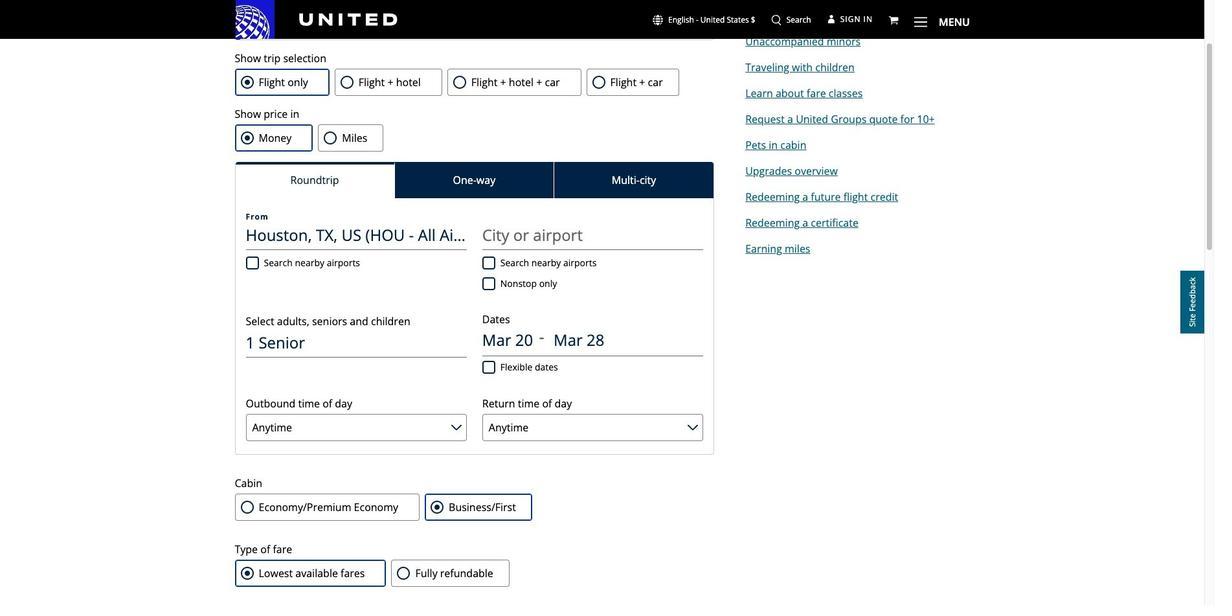 Task type: locate. For each thing, give the bounding box(es) containing it.
City or airport text field
[[246, 220, 467, 250]]

currently in english united states	$ enter to change image
[[653, 15, 663, 25]]

alert
[[235, 3, 715, 40]]

Return text field
[[554, 325, 628, 354]]

Depart text field
[[483, 325, 540, 354]]

tab list
[[235, 162, 714, 198]]

view cart, click to view list of recently searched saved trips. image
[[889, 15, 899, 25]]



Task type: describe. For each thing, give the bounding box(es) containing it.
united logo link to homepage image
[[236, 0, 398, 39]]

Number of travelers, 1 Senior, enter to open and update number of travelers text field
[[246, 328, 467, 358]]

City or airport text field
[[483, 220, 704, 250]]

enter your departing city, airport name, or airport code. element
[[246, 213, 269, 221]]



Task type: vqa. For each thing, say whether or not it's contained in the screenshot.
Pause image
no



